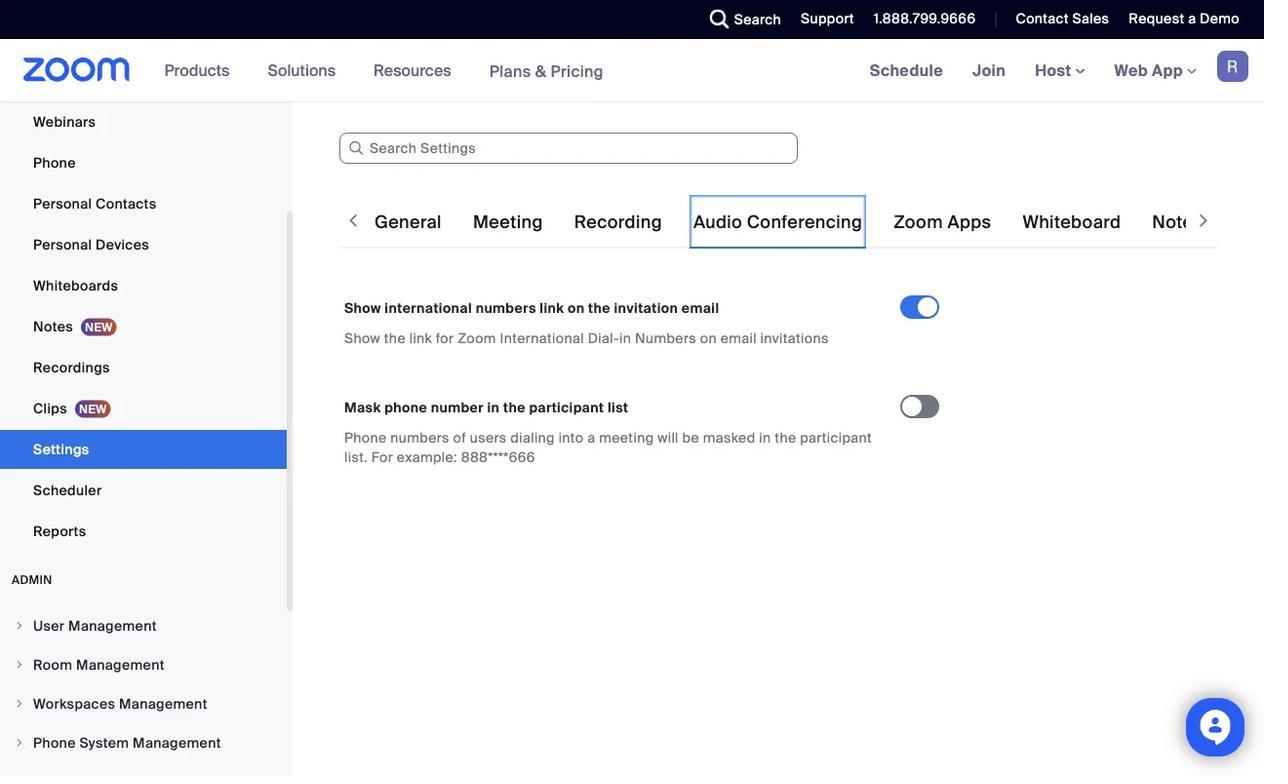 Task type: vqa. For each thing, say whether or not it's contained in the screenshot.
Audio Conferencing
yes



Task type: describe. For each thing, give the bounding box(es) containing it.
join
[[973, 60, 1006, 81]]

phone
[[385, 399, 427, 417]]

personal devices link
[[0, 225, 287, 264]]

international
[[500, 329, 584, 347]]

1 horizontal spatial numbers
[[476, 299, 536, 317]]

notes link
[[0, 307, 287, 346]]

international
[[385, 299, 472, 317]]

solutions
[[268, 60, 336, 81]]

conferencing
[[747, 211, 863, 234]]

meetings navigation
[[855, 39, 1265, 103]]

search button
[[695, 0, 787, 39]]

devices
[[96, 236, 149, 254]]

phone system management menu item
[[0, 725, 287, 762]]

admin
[[12, 573, 52, 588]]

plans & pricing
[[489, 61, 604, 81]]

web
[[1115, 60, 1148, 81]]

list.
[[344, 448, 368, 466]]

0 vertical spatial participant
[[529, 399, 604, 417]]

personal devices
[[33, 236, 149, 254]]

meeting
[[473, 211, 543, 234]]

meeting
[[599, 429, 654, 447]]

products
[[165, 60, 230, 81]]

Search Settings text field
[[340, 133, 798, 164]]

into
[[559, 429, 584, 447]]

for
[[372, 448, 393, 466]]

right image for room management
[[14, 660, 25, 671]]

personal menu menu
[[0, 0, 287, 553]]

clips
[[33, 400, 67, 418]]

personal for personal contacts
[[33, 195, 92, 213]]

host button
[[1035, 60, 1086, 81]]

admin menu menu
[[0, 608, 287, 777]]

right image for phone system management
[[14, 738, 25, 749]]

demo
[[1200, 10, 1240, 28]]

plans
[[489, 61, 531, 81]]

numbers
[[635, 329, 697, 347]]

of
[[453, 429, 467, 447]]

0 vertical spatial link
[[540, 299, 564, 317]]

personal contacts link
[[0, 184, 287, 223]]

audio conferencing
[[694, 211, 863, 234]]

recordings link
[[0, 348, 287, 387]]

recordings
[[33, 359, 110, 377]]

right image for workspaces management
[[14, 699, 25, 710]]

general
[[375, 211, 442, 234]]

pricing
[[551, 61, 604, 81]]

clips link
[[0, 389, 287, 428]]

sales
[[1073, 10, 1110, 28]]

management for workspaces management
[[119, 695, 208, 713]]

1 vertical spatial link
[[410, 329, 432, 347]]

apps
[[948, 211, 992, 234]]

show international numbers link on the invitation email
[[344, 299, 720, 317]]

join link
[[958, 39, 1021, 101]]

contacts
[[96, 195, 157, 213]]

&
[[535, 61, 547, 81]]

room
[[33, 656, 73, 674]]

in inside phone numbers of users dialing into a meeting will be masked in the participant list. for example: 888****666
[[759, 429, 771, 447]]

web app
[[1115, 60, 1184, 81]]

room management menu item
[[0, 647, 287, 684]]

example:
[[397, 448, 458, 466]]

request a demo
[[1129, 10, 1240, 28]]

show for show the link for zoom international dial-in numbers on email invitations
[[344, 329, 381, 347]]

888****666
[[461, 448, 535, 466]]

reports link
[[0, 512, 287, 551]]

user
[[33, 617, 65, 635]]

1 horizontal spatial a
[[1189, 10, 1197, 28]]

webinars
[[33, 113, 96, 131]]

whiteboard
[[1023, 211, 1121, 234]]

schedule link
[[855, 39, 958, 101]]

tabs of my account settings page tab list
[[371, 195, 1265, 250]]

webinars link
[[0, 102, 287, 141]]

personal for personal devices
[[33, 236, 92, 254]]

phone numbers of users dialing into a meeting will be masked in the participant list. for example: 888****666
[[344, 429, 872, 466]]

profile picture image
[[1218, 51, 1249, 82]]

scroll right image
[[1194, 211, 1214, 230]]

app
[[1152, 60, 1184, 81]]

scheduler
[[33, 482, 102, 500]]

zoom inside "tabs of my account settings page" tab list
[[894, 211, 943, 234]]

support
[[801, 10, 855, 28]]

phone system management
[[33, 734, 221, 752]]



Task type: locate. For each thing, give the bounding box(es) containing it.
right image inside the workspaces management menu item
[[14, 699, 25, 710]]

1 vertical spatial phone
[[344, 429, 387, 447]]

number
[[431, 399, 484, 417]]

plans & pricing link
[[489, 61, 604, 81], [489, 61, 604, 81]]

web app button
[[1115, 60, 1197, 81]]

phone down webinars
[[33, 154, 76, 172]]

phone inside personal menu menu
[[33, 154, 76, 172]]

0 horizontal spatial a
[[588, 429, 596, 447]]

room management
[[33, 656, 165, 674]]

right image left system
[[14, 738, 25, 749]]

a left demo
[[1189, 10, 1197, 28]]

resources
[[374, 60, 451, 81]]

2 right image from the top
[[14, 699, 25, 710]]

right image
[[14, 621, 25, 632]]

system
[[79, 734, 129, 752]]

workspaces management menu item
[[0, 686, 287, 723]]

numbers up example:
[[391, 429, 450, 447]]

1 right image from the top
[[14, 660, 25, 671]]

1 horizontal spatial in
[[620, 329, 632, 347]]

products button
[[165, 39, 238, 101]]

management down room management menu item
[[119, 695, 208, 713]]

the inside phone numbers of users dialing into a meeting will be masked in the participant list. for example: 888****666
[[775, 429, 797, 447]]

phone inside menu item
[[33, 734, 76, 752]]

email
[[682, 299, 720, 317], [721, 329, 757, 347]]

1 vertical spatial personal
[[33, 236, 92, 254]]

invitation
[[614, 299, 678, 317]]

0 vertical spatial personal
[[33, 195, 92, 213]]

management for user management
[[68, 617, 157, 635]]

notes
[[1153, 211, 1204, 234], [33, 318, 73, 336]]

phone for phone system management
[[33, 734, 76, 752]]

host
[[1035, 60, 1076, 81]]

1.888.799.9666
[[874, 10, 976, 28]]

right image
[[14, 660, 25, 671], [14, 699, 25, 710], [14, 738, 25, 749]]

2 personal from the top
[[33, 236, 92, 254]]

0 horizontal spatial notes
[[33, 318, 73, 336]]

participant
[[529, 399, 604, 417], [800, 429, 872, 447]]

zoom logo image
[[23, 58, 130, 82]]

0 horizontal spatial link
[[410, 329, 432, 347]]

management
[[68, 617, 157, 635], [76, 656, 165, 674], [119, 695, 208, 713], [133, 734, 221, 752]]

zoom
[[894, 211, 943, 234], [458, 329, 497, 347]]

management down the workspaces management menu item
[[133, 734, 221, 752]]

2 show from the top
[[344, 329, 381, 347]]

participant inside phone numbers of users dialing into a meeting will be masked in the participant list. for example: 888****666
[[800, 429, 872, 447]]

contact sales
[[1016, 10, 1110, 28]]

0 vertical spatial a
[[1189, 10, 1197, 28]]

reports
[[33, 523, 86, 541]]

product information navigation
[[150, 39, 619, 103]]

solutions button
[[268, 39, 345, 101]]

1 horizontal spatial zoom
[[894, 211, 943, 234]]

scroll left image
[[343, 211, 363, 230]]

the up dialing
[[503, 399, 526, 417]]

zoom left "apps"
[[894, 211, 943, 234]]

phone
[[33, 154, 76, 172], [344, 429, 387, 447], [33, 734, 76, 752]]

1 horizontal spatial on
[[700, 329, 717, 347]]

0 vertical spatial on
[[568, 299, 585, 317]]

resources button
[[374, 39, 460, 101]]

request a demo link
[[1115, 0, 1265, 39], [1129, 10, 1240, 28]]

email up numbers
[[682, 299, 720, 317]]

0 vertical spatial in
[[620, 329, 632, 347]]

personal contacts
[[33, 195, 157, 213]]

0 vertical spatial notes
[[1153, 211, 1204, 234]]

invitations
[[761, 329, 829, 347]]

0 vertical spatial email
[[682, 299, 720, 317]]

mask phone number in the participant list
[[344, 399, 629, 417]]

the down international
[[384, 329, 406, 347]]

workspaces management
[[33, 695, 208, 713]]

0 vertical spatial zoom
[[894, 211, 943, 234]]

management up room management
[[68, 617, 157, 635]]

right image left workspaces
[[14, 699, 25, 710]]

0 vertical spatial show
[[344, 299, 381, 317]]

show
[[344, 299, 381, 317], [344, 329, 381, 347]]

side navigation navigation
[[0, 0, 293, 777]]

2 vertical spatial in
[[759, 429, 771, 447]]

zoom right for
[[458, 329, 497, 347]]

dial-
[[588, 329, 620, 347]]

be
[[683, 429, 700, 447]]

on right numbers
[[700, 329, 717, 347]]

banner
[[0, 39, 1265, 103]]

0 vertical spatial phone
[[33, 154, 76, 172]]

the up dial-
[[588, 299, 611, 317]]

list
[[608, 399, 629, 417]]

1 show from the top
[[344, 299, 381, 317]]

0 horizontal spatial on
[[568, 299, 585, 317]]

the
[[588, 299, 611, 317], [384, 329, 406, 347], [503, 399, 526, 417], [775, 429, 797, 447]]

1 vertical spatial notes
[[33, 318, 73, 336]]

1 horizontal spatial participant
[[800, 429, 872, 447]]

show up mask
[[344, 329, 381, 347]]

1 horizontal spatial email
[[721, 329, 757, 347]]

management for room management
[[76, 656, 165, 674]]

notes inside personal menu menu
[[33, 318, 73, 336]]

a inside phone numbers of users dialing into a meeting will be masked in the participant list. for example: 888****666
[[588, 429, 596, 447]]

1 vertical spatial numbers
[[391, 429, 450, 447]]

1 vertical spatial show
[[344, 329, 381, 347]]

whiteboards link
[[0, 266, 287, 305]]

1 vertical spatial in
[[487, 399, 500, 417]]

a
[[1189, 10, 1197, 28], [588, 429, 596, 447]]

0 vertical spatial right image
[[14, 660, 25, 671]]

settings link
[[0, 430, 287, 469]]

masked
[[703, 429, 756, 447]]

link left for
[[410, 329, 432, 347]]

1 vertical spatial email
[[721, 329, 757, 347]]

2 vertical spatial right image
[[14, 738, 25, 749]]

user management menu item
[[0, 608, 287, 645]]

numbers inside phone numbers of users dialing into a meeting will be masked in the participant list. for example: 888****666
[[391, 429, 450, 447]]

phone up list.
[[344, 429, 387, 447]]

1 horizontal spatial link
[[540, 299, 564, 317]]

0 horizontal spatial in
[[487, 399, 500, 417]]

phone inside phone numbers of users dialing into a meeting will be masked in the participant list. for example: 888****666
[[344, 429, 387, 447]]

zoom apps
[[894, 211, 992, 234]]

mask
[[344, 399, 381, 417]]

will
[[658, 429, 679, 447]]

in up "users"
[[487, 399, 500, 417]]

on up show the link for zoom international dial-in numbers on email invitations
[[568, 299, 585, 317]]

show the link for zoom international dial-in numbers on email invitations
[[344, 329, 829, 347]]

personal up 'personal devices' at the top left of the page
[[33, 195, 92, 213]]

phone for phone numbers of users dialing into a meeting will be masked in the participant list. for example: 888****666
[[344, 429, 387, 447]]

audio
[[694, 211, 743, 234]]

show for show international numbers link on the invitation email
[[344, 299, 381, 317]]

whiteboards
[[33, 277, 118, 295]]

link
[[540, 299, 564, 317], [410, 329, 432, 347]]

0 horizontal spatial zoom
[[458, 329, 497, 347]]

search
[[735, 10, 782, 28]]

phone down workspaces
[[33, 734, 76, 752]]

0 horizontal spatial email
[[682, 299, 720, 317]]

notes inside "tabs of my account settings page" tab list
[[1153, 211, 1204, 234]]

1.888.799.9666 button
[[859, 0, 981, 39], [874, 10, 976, 28]]

request
[[1129, 10, 1185, 28]]

schedule
[[870, 60, 944, 81]]

in
[[620, 329, 632, 347], [487, 399, 500, 417], [759, 429, 771, 447]]

numbers
[[476, 299, 536, 317], [391, 429, 450, 447]]

recording
[[574, 211, 662, 234]]

for
[[436, 329, 454, 347]]

right image inside phone system management menu item
[[14, 738, 25, 749]]

0 vertical spatial numbers
[[476, 299, 536, 317]]

personal up whiteboards
[[33, 236, 92, 254]]

user management
[[33, 617, 157, 635]]

0 horizontal spatial participant
[[529, 399, 604, 417]]

in down invitation
[[620, 329, 632, 347]]

show left international
[[344, 299, 381, 317]]

1 vertical spatial right image
[[14, 699, 25, 710]]

1 vertical spatial zoom
[[458, 329, 497, 347]]

dialing
[[511, 429, 555, 447]]

scheduler link
[[0, 471, 287, 510]]

1 vertical spatial a
[[588, 429, 596, 447]]

1 horizontal spatial notes
[[1153, 211, 1204, 234]]

numbers up international
[[476, 299, 536, 317]]

the right masked
[[775, 429, 797, 447]]

banner containing products
[[0, 39, 1265, 103]]

1 personal from the top
[[33, 195, 92, 213]]

3 right image from the top
[[14, 738, 25, 749]]

0 horizontal spatial numbers
[[391, 429, 450, 447]]

workspaces
[[33, 695, 115, 713]]

email left invitations
[[721, 329, 757, 347]]

in right masked
[[759, 429, 771, 447]]

1 vertical spatial on
[[700, 329, 717, 347]]

contact
[[1016, 10, 1069, 28]]

right image left room
[[14, 660, 25, 671]]

personal
[[33, 195, 92, 213], [33, 236, 92, 254]]

1 vertical spatial participant
[[800, 429, 872, 447]]

settings
[[33, 441, 89, 459]]

2 horizontal spatial in
[[759, 429, 771, 447]]

management up "workspaces management"
[[76, 656, 165, 674]]

2 vertical spatial phone
[[33, 734, 76, 752]]

contact sales link
[[1002, 0, 1115, 39], [1016, 10, 1110, 28]]

users
[[470, 429, 507, 447]]

link up international
[[540, 299, 564, 317]]

a right into
[[588, 429, 596, 447]]

phone for phone
[[33, 154, 76, 172]]

right image inside room management menu item
[[14, 660, 25, 671]]

phone link
[[0, 143, 287, 182]]

on
[[568, 299, 585, 317], [700, 329, 717, 347]]



